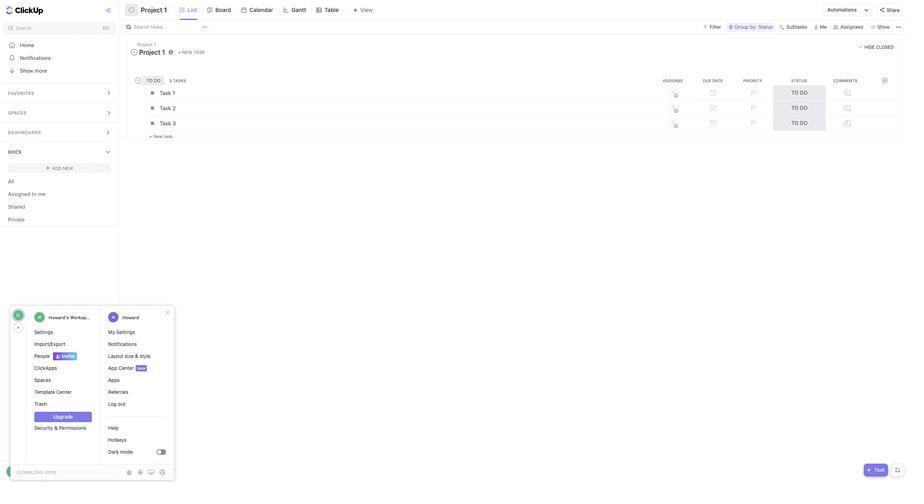 Task type: describe. For each thing, give the bounding box(es) containing it.
1 vertical spatial new
[[153, 134, 163, 139]]

group by: status
[[735, 24, 773, 30]]

2 settings from the left
[[116, 329, 135, 335]]

upgrade link
[[34, 412, 92, 422]]

Search tasks... text field
[[134, 22, 200, 33]]

dark mode link
[[108, 446, 156, 458]]

project inside dropdown button
[[139, 49, 160, 56]]

subtasks
[[786, 24, 807, 30]]

hide
[[864, 44, 875, 49]]

import/export
[[34, 341, 65, 347]]

assignees
[[840, 24, 863, 30]]

0 horizontal spatial 3
[[169, 78, 172, 83]]

1 horizontal spatial status
[[791, 78, 807, 83]]

calendar link
[[249, 0, 276, 20]]

search tasks...
[[134, 24, 167, 30]]

1 settings from the left
[[34, 329, 53, 335]]

& inside workspace settings menu list
[[54, 425, 58, 431]]

my settings
[[108, 329, 135, 335]]

favorites button
[[0, 83, 119, 103]]

1 inside dropdown button
[[162, 49, 165, 56]]

howard
[[123, 315, 139, 320]]

3 tasks button
[[168, 78, 189, 83]]

private
[[8, 216, 25, 223]]

1/5
[[141, 467, 147, 472]]

home link
[[0, 39, 119, 51]]

view
[[360, 6, 373, 13]]

notifications link inside sidebar navigation
[[0, 51, 119, 64]]

share
[[887, 7, 900, 13]]

automations button
[[824, 4, 861, 16]]

hide closed button
[[856, 43, 896, 51]]

2
[[173, 105, 176, 111]]

all
[[8, 178, 14, 184]]

table
[[324, 6, 339, 13]]

assigned
[[8, 191, 30, 197]]

due date button
[[694, 78, 734, 83]]

security & permissions
[[34, 425, 86, 431]]

do for task 3
[[800, 120, 808, 126]]

set priority image for task 3
[[747, 117, 759, 129]]

dark
[[108, 449, 119, 455]]

security & permissions link
[[34, 422, 92, 434]]

import/export link
[[34, 338, 92, 350]]

size
[[125, 353, 134, 359]]

list
[[187, 6, 197, 13]]

shared
[[8, 203, 25, 210]]

set priority image for ‎task 1
[[747, 87, 759, 99]]

gantt link
[[291, 0, 309, 20]]

priority
[[743, 78, 762, 83]]

app center new
[[108, 365, 146, 371]]

howard's workspace
[[49, 315, 94, 320]]

‎task 2 link
[[158, 101, 651, 115]]

list link
[[187, 0, 200, 20]]

0 vertical spatial &
[[135, 353, 138, 359]]

invite inside workspace settings menu list
[[62, 353, 74, 359]]

show button
[[869, 22, 892, 32]]

⌘k
[[102, 25, 110, 31]]

task 3 link
[[158, 116, 651, 130]]

apps link
[[108, 374, 166, 386]]

to for task 3
[[791, 120, 798, 126]]

comments
[[833, 78, 857, 83]]

apps:
[[44, 470, 57, 475]]

me button
[[811, 22, 830, 32]]

dark mode list item
[[108, 446, 166, 458]]

set priority image for ‎task 2
[[747, 102, 759, 114]]

help link
[[108, 422, 166, 434]]

task 3
[[160, 120, 176, 126]]

1 down tasks...
[[154, 42, 156, 47]]

show for show more
[[20, 67, 33, 74]]

invite inside sidebar navigation
[[48, 469, 60, 475]]

center for app
[[119, 365, 134, 371]]

mode
[[120, 449, 133, 455]]

my
[[108, 329, 115, 335]]

upgrade
[[53, 414, 73, 420]]

priority button
[[734, 78, 774, 83]]

set priority element for task 3
[[747, 117, 759, 129]]

permissions
[[59, 425, 86, 431]]

assigned to me
[[8, 191, 45, 197]]

to do button for task 3
[[773, 116, 826, 130]]

invite link
[[36, 466, 101, 477]]

closed
[[876, 44, 894, 49]]

view button
[[347, 5, 375, 15]]

project 1 button
[[138, 1, 167, 19]]

workspace
[[70, 315, 94, 320]]

hide closed
[[864, 44, 894, 49]]

table link
[[324, 0, 342, 20]]

download apps:
[[17, 470, 57, 475]]

list item containing people
[[34, 350, 92, 362]]

board
[[215, 6, 231, 13]]

onboarding checklist button image
[[129, 467, 135, 473]]

notifications inside user settings menu list
[[108, 341, 137, 347]]

settings link
[[34, 326, 92, 338]]

out
[[118, 401, 125, 407]]

my settings link
[[108, 326, 166, 338]]

layout size & style link
[[108, 350, 166, 362]]

template center
[[34, 389, 72, 395]]

download apps: link
[[17, 470, 57, 475]]

notifications inside sidebar navigation
[[20, 54, 51, 61]]

‎task for ‎task 1
[[160, 90, 171, 96]]

onboarding checklist button element
[[129, 467, 135, 473]]

1 horizontal spatial +
[[178, 50, 181, 55]]

tasks...
[[151, 24, 167, 30]]

home
[[20, 42, 34, 48]]

to inside sidebar navigation
[[32, 191, 36, 197]]

sidebar navigation
[[0, 0, 121, 482]]



Task type: locate. For each thing, give the bounding box(es) containing it.
task for task
[[874, 467, 885, 473]]

0 horizontal spatial + new task
[[149, 134, 173, 139]]

project 1 inside project 1 button
[[141, 6, 167, 14]]

0 vertical spatial spaces
[[8, 110, 27, 115]]

2 vertical spatial do
[[800, 120, 808, 126]]

3 set priority image from the top
[[747, 117, 759, 129]]

1 vertical spatial +
[[149, 134, 152, 139]]

tasks
[[173, 78, 186, 83]]

0 horizontal spatial task
[[160, 120, 171, 126]]

1 vertical spatial center
[[56, 389, 72, 395]]

1 set priority element from the top
[[747, 87, 759, 99]]

2 set priority image from the top
[[747, 102, 759, 114]]

2 horizontal spatial new
[[182, 50, 192, 55]]

0 horizontal spatial +
[[149, 134, 152, 139]]

to do for ‎task 2
[[791, 104, 808, 111]]

1 user settings menu list from the top
[[108, 326, 166, 417]]

set priority element
[[747, 87, 759, 99], [747, 102, 759, 114], [747, 117, 759, 129]]

1 vertical spatial do
[[800, 104, 808, 111]]

to do for task 3
[[791, 120, 808, 126]]

people link
[[34, 350, 50, 362]]

layout
[[108, 353, 123, 359]]

notifications down my settings
[[108, 341, 137, 347]]

1 vertical spatial task
[[874, 467, 885, 473]]

settings right my
[[116, 329, 135, 335]]

me
[[820, 24, 827, 30]]

notifications up show more
[[20, 54, 51, 61]]

task right list info image
[[194, 50, 205, 55]]

‎task up ‎task 2 at the top
[[160, 90, 171, 96]]

1 vertical spatial ‎task
[[160, 105, 171, 111]]

0 vertical spatial ‎task
[[160, 90, 171, 96]]

1 vertical spatial 3
[[173, 120, 176, 126]]

1 vertical spatial &
[[54, 425, 58, 431]]

to do for ‎task 1
[[791, 89, 808, 96]]

+ new task down task 3 on the left top of the page
[[149, 134, 173, 139]]

0 horizontal spatial &
[[54, 425, 58, 431]]

1 horizontal spatial + new task
[[178, 50, 205, 55]]

0 horizontal spatial show
[[20, 67, 33, 74]]

user settings menu list containing my settings
[[108, 326, 166, 417]]

clickapps link
[[34, 362, 92, 374]]

1 do from the top
[[800, 89, 808, 96]]

app
[[108, 365, 117, 371]]

1 vertical spatial project 1
[[137, 42, 156, 47]]

0 vertical spatial set priority element
[[747, 87, 759, 99]]

0 vertical spatial status
[[758, 24, 773, 30]]

&
[[135, 353, 138, 359], [54, 425, 58, 431]]

calendar
[[249, 6, 273, 13]]

to for ‎task 2
[[791, 104, 798, 111]]

1 horizontal spatial &
[[135, 353, 138, 359]]

help
[[108, 425, 119, 431]]

referrals
[[108, 389, 128, 395]]

to do button
[[773, 85, 826, 100], [773, 100, 826, 115], [773, 116, 826, 130]]

log
[[108, 401, 117, 407]]

filter button
[[700, 22, 724, 32]]

1 vertical spatial set priority image
[[747, 102, 759, 114]]

layout size & style
[[108, 353, 150, 359]]

‎task left 2
[[160, 105, 171, 111]]

user settings menu list
[[108, 326, 166, 417], [108, 417, 166, 458]]

+ new task right list info image
[[178, 50, 205, 55]]

project 1 inside project 1 dropdown button
[[139, 49, 165, 56]]

spaces inside the spaces link
[[34, 377, 51, 383]]

board link
[[215, 0, 234, 20]]

automations
[[828, 7, 857, 13]]

list info image
[[169, 50, 173, 55]]

0 vertical spatial notifications link
[[0, 51, 119, 64]]

1 vertical spatial + new task
[[149, 134, 173, 139]]

show down share button
[[877, 24, 890, 30]]

2 vertical spatial to do
[[791, 120, 808, 126]]

1 ‎task from the top
[[160, 90, 171, 96]]

share button
[[877, 4, 903, 16]]

& right security
[[54, 425, 58, 431]]

1 to do button from the top
[[773, 85, 826, 100]]

0 horizontal spatial invite
[[48, 469, 60, 475]]

style
[[140, 353, 150, 359]]

1 inside button
[[164, 6, 167, 14]]

more
[[35, 67, 47, 74]]

search inside sidebar navigation
[[16, 25, 31, 31]]

1 horizontal spatial task
[[874, 467, 885, 473]]

0 vertical spatial show
[[877, 24, 890, 30]]

project 1 up search tasks...
[[141, 6, 167, 14]]

1 up search tasks... text box
[[164, 6, 167, 14]]

notifications link up "more"
[[0, 51, 119, 64]]

+
[[178, 50, 181, 55], [149, 134, 152, 139]]

1
[[164, 6, 167, 14], [154, 42, 156, 47], [162, 49, 165, 56], [173, 90, 175, 96]]

1 horizontal spatial notifications
[[108, 341, 137, 347]]

center down size
[[119, 365, 134, 371]]

new
[[63, 165, 73, 171]]

assignee button
[[654, 78, 694, 83]]

3 to do button from the top
[[773, 116, 826, 130]]

trash
[[34, 401, 47, 407]]

0 vertical spatial project 1
[[141, 6, 167, 14]]

1 vertical spatial notifications link
[[108, 338, 166, 350]]

filter
[[710, 24, 721, 30]]

3 down 2
[[173, 120, 176, 126]]

0 vertical spatial notifications
[[20, 54, 51, 61]]

2 vertical spatial set priority element
[[747, 117, 759, 129]]

1 vertical spatial to do button
[[773, 100, 826, 115]]

show
[[877, 24, 890, 30], [20, 67, 33, 74]]

new up apps link
[[137, 366, 146, 371]]

security
[[34, 425, 53, 431]]

2 vertical spatial project
[[139, 49, 160, 56]]

search for search tasks...
[[134, 24, 149, 30]]

center for template
[[56, 389, 72, 395]]

docs
[[8, 149, 21, 154]]

project 1 left list info image
[[139, 49, 165, 56]]

1 vertical spatial spaces
[[34, 377, 51, 383]]

dashboards
[[8, 130, 41, 135]]

1 horizontal spatial show
[[877, 24, 890, 30]]

search left tasks...
[[134, 24, 149, 30]]

‎task 1
[[160, 90, 175, 96]]

date
[[712, 78, 723, 83]]

3 left tasks
[[169, 78, 172, 83]]

0 vertical spatial + new task
[[178, 50, 205, 55]]

show inside sidebar navigation
[[20, 67, 33, 74]]

spaces link
[[34, 374, 92, 386]]

1 vertical spatial notifications
[[108, 341, 137, 347]]

favorites
[[8, 91, 34, 96]]

1 set priority image from the top
[[747, 87, 759, 99]]

group
[[735, 24, 749, 30]]

invite right download at the bottom left of the page
[[48, 469, 60, 475]]

project 1 button
[[130, 47, 167, 58]]

0 vertical spatial invite
[[62, 353, 74, 359]]

list item
[[34, 350, 92, 362]]

show left "more"
[[20, 67, 33, 74]]

1 vertical spatial invite
[[48, 469, 60, 475]]

1 horizontal spatial center
[[119, 365, 134, 371]]

3 set priority element from the top
[[747, 117, 759, 129]]

2 vertical spatial project 1
[[139, 49, 165, 56]]

center inside workspace settings menu list
[[56, 389, 72, 395]]

hotkeys link
[[108, 434, 166, 446]]

clickapps
[[34, 365, 57, 371]]

show for show
[[877, 24, 890, 30]]

invite down import/export link
[[62, 353, 74, 359]]

dark mode
[[108, 449, 133, 455]]

0 horizontal spatial center
[[56, 389, 72, 395]]

do for ‎task 2
[[800, 104, 808, 111]]

project
[[141, 6, 162, 14], [137, 42, 153, 47], [139, 49, 160, 56]]

0 vertical spatial project
[[141, 6, 162, 14]]

set priority element for ‎task 1
[[747, 87, 759, 99]]

1 vertical spatial project
[[137, 42, 153, 47]]

search up home
[[16, 25, 31, 31]]

new inside app center new
[[137, 366, 146, 371]]

1 horizontal spatial 3
[[173, 120, 176, 126]]

apps
[[108, 377, 120, 383]]

2 user settings menu list from the top
[[108, 417, 166, 458]]

do for ‎task 1
[[800, 89, 808, 96]]

user settings menu list containing help
[[108, 417, 166, 458]]

2 vertical spatial to do button
[[773, 116, 826, 130]]

project left list info image
[[139, 49, 160, 56]]

comments button
[[826, 78, 866, 83]]

project down search tasks...
[[137, 42, 153, 47]]

settings
[[34, 329, 53, 335], [116, 329, 135, 335]]

spaces down favorites
[[8, 110, 27, 115]]

0 horizontal spatial spaces
[[8, 110, 27, 115]]

search for search
[[16, 25, 31, 31]]

hotkeys
[[108, 437, 127, 443]]

download apps: list
[[124, 469, 168, 475]]

1 horizontal spatial task
[[194, 50, 205, 55]]

notifications link
[[0, 51, 119, 64], [108, 338, 166, 350]]

settings up import/export
[[34, 329, 53, 335]]

0 vertical spatial task
[[194, 50, 205, 55]]

new
[[182, 50, 192, 55], [153, 134, 163, 139], [137, 366, 146, 371]]

0 vertical spatial +
[[178, 50, 181, 55]]

show inside "dropdown button"
[[877, 24, 890, 30]]

center down the spaces link at the left
[[56, 389, 72, 395]]

new right list info image
[[182, 50, 192, 55]]

1 horizontal spatial spaces
[[34, 377, 51, 383]]

& right size
[[135, 353, 138, 359]]

1 horizontal spatial invite
[[62, 353, 74, 359]]

2 do from the top
[[800, 104, 808, 111]]

invite
[[62, 353, 74, 359], [48, 469, 60, 475]]

0 vertical spatial 3
[[169, 78, 172, 83]]

0 horizontal spatial new
[[137, 366, 146, 371]]

+ new task
[[178, 50, 205, 55], [149, 134, 173, 139]]

search
[[134, 24, 149, 30], [16, 25, 31, 31]]

task down task 3 on the left top of the page
[[164, 134, 173, 139]]

status button
[[774, 78, 826, 83]]

to do button for ‎task 1
[[773, 85, 826, 100]]

1 left list info image
[[162, 49, 165, 56]]

0 vertical spatial to do
[[791, 89, 808, 96]]

0 horizontal spatial status
[[758, 24, 773, 30]]

referrals link
[[108, 386, 166, 398]]

‎task for ‎task 2
[[160, 105, 171, 111]]

‎task 1 link
[[158, 86, 651, 100]]

me
[[38, 191, 45, 197]]

0 vertical spatial center
[[119, 365, 134, 371]]

1 vertical spatial show
[[20, 67, 33, 74]]

project inside button
[[141, 6, 162, 14]]

0 horizontal spatial notifications
[[20, 54, 51, 61]]

set priority image
[[747, 87, 759, 99], [747, 102, 759, 114], [747, 117, 759, 129]]

0 vertical spatial to do button
[[773, 85, 826, 100]]

0 horizontal spatial task
[[164, 134, 173, 139]]

spaces
[[8, 110, 27, 115], [34, 377, 51, 383]]

to do button for ‎task 2
[[773, 100, 826, 115]]

to for ‎task 1
[[791, 89, 798, 96]]

0 vertical spatial task
[[160, 120, 171, 126]]

notifications
[[20, 54, 51, 61], [108, 341, 137, 347]]

1 to do from the top
[[791, 89, 808, 96]]

center
[[119, 365, 134, 371], [56, 389, 72, 395]]

3 to do from the top
[[791, 120, 808, 126]]

set priority element for ‎task 2
[[747, 102, 759, 114]]

spaces inside sidebar navigation
[[8, 110, 27, 115]]

new down task 3 on the left top of the page
[[153, 134, 163, 139]]

download
[[17, 470, 43, 475]]

project up search tasks...
[[141, 6, 162, 14]]

notifications link up layout size & style
[[108, 338, 166, 350]]

h
[[17, 313, 20, 318], [38, 315, 41, 320], [112, 315, 115, 320], [11, 469, 14, 474], [19, 469, 22, 474]]

0 vertical spatial set priority image
[[747, 87, 759, 99]]

gantt
[[291, 6, 306, 13]]

2 to do from the top
[[791, 104, 808, 111]]

workspace settings menu list
[[34, 326, 92, 434]]

task for task 3
[[160, 120, 171, 126]]

0 vertical spatial do
[[800, 89, 808, 96]]

1 horizontal spatial search
[[134, 24, 149, 30]]

by:
[[750, 24, 757, 30]]

trash link
[[34, 398, 92, 410]]

log out link
[[108, 398, 166, 410]]

2 set priority element from the top
[[747, 102, 759, 114]]

0 horizontal spatial settings
[[34, 329, 53, 335]]

1 vertical spatial set priority element
[[747, 102, 759, 114]]

1 vertical spatial task
[[164, 134, 173, 139]]

1 down '3 tasks'
[[173, 90, 175, 96]]

project 1 down search tasks...
[[137, 42, 156, 47]]

0 vertical spatial new
[[182, 50, 192, 55]]

1 horizontal spatial new
[[153, 134, 163, 139]]

3 do from the top
[[800, 120, 808, 126]]

2 vertical spatial set priority image
[[747, 117, 759, 129]]

1 vertical spatial status
[[791, 78, 807, 83]]

2 vertical spatial new
[[137, 366, 146, 371]]

2 ‎task from the top
[[160, 105, 171, 111]]

template center link
[[34, 386, 92, 398]]

log out
[[108, 401, 125, 407]]

1 vertical spatial to do
[[791, 104, 808, 111]]

2 to do button from the top
[[773, 100, 826, 115]]

0 horizontal spatial search
[[16, 25, 31, 31]]

spaces up template
[[34, 377, 51, 383]]

1 horizontal spatial settings
[[116, 329, 135, 335]]

add new
[[52, 165, 73, 171]]

add
[[52, 165, 62, 171]]



Task type: vqa. For each thing, say whether or not it's contained in the screenshot.
1 to
yes



